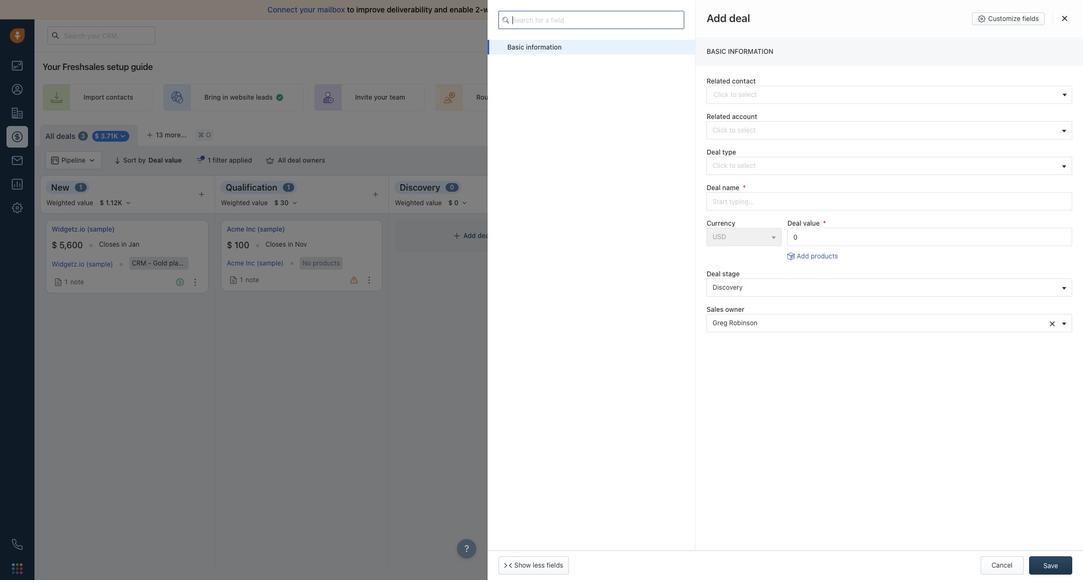 Task type: locate. For each thing, give the bounding box(es) containing it.
1 crm from the left
[[132, 259, 146, 267]]

0 vertical spatial add
[[1045, 129, 1058, 137]]

3 closes from the left
[[781, 240, 802, 248]]

(sample) down 3,200
[[765, 261, 792, 269]]

discovery down stage
[[713, 283, 743, 291]]

your left trial
[[789, 32, 802, 39]]

container_wx8msf4aqz5i3rn1 image
[[196, 157, 204, 164], [266, 157, 274, 164], [929, 157, 936, 164], [737, 279, 744, 286]]

click to select button up start typing... text field at the top right of the page
[[707, 157, 1073, 175]]

1 vertical spatial acme inc (sample)
[[227, 259, 284, 268]]

team
[[390, 93, 405, 102], [539, 93, 554, 102]]

2 - from the left
[[827, 259, 830, 267]]

None search field
[[498, 11, 685, 29]]

$ left 100
[[227, 240, 232, 250]]

Start typing... text field
[[707, 193, 1073, 211]]

dialog
[[488, 0, 1083, 581]]

0 horizontal spatial team
[[390, 93, 405, 102]]

import left contacts
[[84, 93, 104, 102]]

0 horizontal spatial monthly
[[184, 259, 208, 267]]

leads right route
[[496, 93, 513, 102]]

$ left 3,200
[[734, 240, 740, 250]]

basic information link
[[488, 40, 696, 55]]

1 vertical spatial deal
[[288, 156, 301, 164]]

add inside dialog
[[797, 253, 809, 261]]

0 vertical spatial fields
[[1023, 15, 1039, 23]]

0 vertical spatial and
[[434, 5, 448, 14]]

days right 7
[[816, 240, 831, 248]]

0 horizontal spatial fields
[[547, 562, 563, 570]]

1 horizontal spatial all
[[278, 156, 286, 164]]

invite your team link
[[314, 84, 425, 111]]

0 vertical spatial click
[[713, 126, 728, 134]]

click to select button down click to select search box
[[707, 121, 1073, 140]]

2 vertical spatial add
[[797, 253, 809, 261]]

1 vertical spatial widgetz.io (sample) link
[[52, 261, 113, 269]]

closes for 100
[[266, 240, 286, 248]]

connect
[[268, 5, 298, 14]]

products inside dialog
[[811, 253, 838, 261]]

1 vertical spatial acme inc (sample) link
[[227, 259, 284, 268]]

1 crm - gold plan monthly (sample) from the left
[[132, 259, 237, 267]]

1 acme from the top
[[227, 225, 244, 233]]

container_wx8msf4aqz5i3rn1 image inside all deal owners button
[[266, 157, 274, 164]]

0 horizontal spatial information
[[526, 43, 562, 51]]

2 techcave from the top
[[734, 261, 763, 269]]

0 vertical spatial *
[[743, 184, 746, 192]]

0 vertical spatial acme inc (sample)
[[227, 225, 285, 233]]

0 vertical spatial inc
[[246, 225, 256, 233]]

1 horizontal spatial team
[[539, 93, 554, 102]]

2 closes from the left
[[266, 240, 286, 248]]

2 click to select from the top
[[713, 162, 756, 170]]

all left deals
[[45, 131, 54, 140]]

fields
[[1023, 15, 1039, 23], [547, 562, 563, 570]]

1 horizontal spatial -
[[827, 259, 830, 267]]

3 $ from the left
[[734, 240, 740, 250]]

closes for 5,600
[[99, 240, 120, 248]]

1 horizontal spatial $
[[227, 240, 232, 250]]

0 vertical spatial deal
[[1059, 129, 1073, 137]]

1 vertical spatial acme
[[227, 259, 244, 268]]

1 horizontal spatial crm - gold plan monthly (sample)
[[810, 259, 916, 267]]

acme inc (sample)
[[227, 225, 285, 233], [227, 259, 284, 268]]

1 horizontal spatial monthly
[[862, 259, 887, 267]]

1 vertical spatial select
[[738, 162, 756, 170]]

deal left stage
[[707, 270, 721, 278]]

acme inc (sample) link down 100
[[227, 259, 284, 268]]

sales left data
[[656, 5, 675, 14]]

usd
[[713, 233, 726, 241]]

leads
[[256, 93, 273, 102], [496, 93, 513, 102]]

container_wx8msf4aqz5i3rn1 image right website
[[275, 93, 284, 102]]

2 acme inc (sample) link from the top
[[227, 259, 284, 268]]

sync
[[500, 5, 516, 14]]

1 vertical spatial related
[[707, 113, 731, 121]]

crm for $ 5,600
[[132, 259, 146, 267]]

1 inside button
[[208, 156, 211, 164]]

fields right customize
[[1023, 15, 1039, 23]]

account
[[732, 113, 757, 121]]

0 vertical spatial techcave (sample)
[[734, 225, 793, 233]]

1 select from the top
[[738, 126, 756, 134]]

0 horizontal spatial plan
[[169, 259, 182, 267]]

acme inc (sample) link up 100
[[227, 225, 285, 234]]

from
[[787, 5, 804, 14]]

2 widgetz.io from the top
[[52, 261, 84, 269]]

0 horizontal spatial discovery
[[400, 183, 440, 192]]

2 related from the top
[[707, 113, 731, 121]]

0 vertical spatial select
[[738, 126, 756, 134]]

1 down $ 5,600
[[65, 278, 68, 286]]

1 horizontal spatial basic information
[[707, 47, 774, 55]]

2 select from the top
[[738, 162, 756, 170]]

1 vertical spatial techcave
[[734, 261, 763, 269]]

2 monthly from the left
[[862, 259, 887, 267]]

your right invite
[[374, 93, 388, 102]]

deal value *
[[788, 220, 826, 228]]

* right value on the top right of the page
[[823, 220, 826, 228]]

acme up $ 100
[[227, 225, 244, 233]]

1 closes from the left
[[99, 240, 120, 248]]

basic information
[[507, 43, 562, 51], [707, 47, 774, 55]]

0 vertical spatial discovery
[[400, 183, 440, 192]]

1 vertical spatial and
[[963, 157, 975, 165]]

deal left value on the top right of the page
[[788, 220, 802, 228]]

fields right less
[[547, 562, 563, 570]]

1 vertical spatial inc
[[246, 259, 255, 268]]

deal for deal value *
[[788, 220, 802, 228]]

0 vertical spatial techcave
[[734, 225, 764, 233]]

basic down add
[[707, 47, 726, 55]]

information down email at the top of page
[[526, 43, 562, 51]]

information up contact
[[728, 47, 774, 55]]

phone element
[[6, 534, 28, 556]]

container_wx8msf4aqz5i3rn1 image left the "filter"
[[196, 157, 204, 164]]

0 vertical spatial click to select button
[[707, 121, 1073, 140]]

note down 3,200
[[753, 278, 766, 286]]

your left 'mailbox' at top left
[[300, 5, 316, 14]]

0 horizontal spatial all
[[45, 131, 54, 140]]

⌘ o
[[198, 131, 211, 139]]

1 horizontal spatial add deal
[[1045, 129, 1073, 137]]

deal inside button
[[1059, 129, 1073, 137]]

jan
[[129, 240, 139, 248]]

1 click to select from the top
[[713, 126, 756, 134]]

1 note down 100
[[240, 276, 259, 284]]

1 horizontal spatial *
[[823, 220, 826, 228]]

1 team from the left
[[390, 93, 405, 102]]

1 horizontal spatial note
[[246, 276, 259, 284]]

2 vertical spatial deal
[[478, 232, 491, 240]]

contact
[[732, 77, 756, 85]]

0 vertical spatial widgetz.io
[[52, 225, 85, 233]]

crm down 7
[[810, 259, 825, 267]]

container_wx8msf4aqz5i3rn1 image down $ 5,600
[[54, 279, 62, 286]]

email
[[527, 5, 546, 14]]

plan for 3,200
[[848, 259, 861, 267]]

container_wx8msf4aqz5i3rn1 image inside bring in website leads link
[[275, 93, 284, 102]]

13 more... button
[[141, 128, 193, 143]]

1 note down 5,600
[[65, 278, 84, 286]]

1 vertical spatial widgetz.io
[[52, 261, 84, 269]]

0 vertical spatial all
[[45, 131, 54, 140]]

1 vertical spatial all
[[278, 156, 286, 164]]

all
[[628, 5, 636, 14]]

0 horizontal spatial $
[[52, 240, 57, 250]]

note
[[246, 276, 259, 284], [70, 278, 84, 286], [753, 278, 766, 286]]

(sample) down closes in jan
[[86, 261, 113, 269]]

add products
[[797, 253, 838, 261]]

0 horizontal spatial products
[[313, 259, 340, 267]]

click down deal type
[[713, 162, 728, 170]]

discovery left 0
[[400, 183, 440, 192]]

0 horizontal spatial crm
[[132, 259, 146, 267]]

0 horizontal spatial days
[[816, 240, 831, 248]]

0 horizontal spatial basic
[[507, 43, 524, 51]]

your for your trial ends in 21 days
[[789, 32, 802, 39]]

to left the start
[[759, 5, 766, 14]]

1 related from the top
[[707, 77, 731, 85]]

1 vertical spatial add deal
[[464, 232, 491, 240]]

×
[[1049, 317, 1056, 329]]

deal
[[729, 12, 750, 24]]

way
[[484, 5, 498, 14]]

0 horizontal spatial and
[[434, 5, 448, 14]]

click
[[713, 126, 728, 134], [713, 162, 728, 170]]

widgetz.io (sample) link down 5,600
[[52, 261, 113, 269]]

sales
[[707, 305, 724, 314]]

1 vertical spatial import
[[84, 93, 104, 102]]

1 techcave from the top
[[734, 225, 764, 233]]

1 widgetz.io (sample) link from the top
[[52, 225, 115, 234]]

route
[[476, 93, 495, 102]]

select up negotiation
[[738, 162, 756, 170]]

0 vertical spatial click to select
[[713, 126, 756, 134]]

import left all
[[603, 5, 626, 14]]

(sample) up closes in nov
[[257, 225, 285, 233]]

more...
[[165, 131, 187, 139]]

quotas and forecasting link
[[929, 151, 1024, 170]]

0 vertical spatial your
[[789, 32, 802, 39]]

1 horizontal spatial days
[[846, 32, 859, 39]]

closes left 7
[[781, 240, 802, 248]]

techcave up $ 3,200
[[734, 225, 764, 233]]

1 horizontal spatial crm
[[810, 259, 825, 267]]

2 click to select button from the top
[[707, 157, 1073, 175]]

7
[[811, 240, 815, 248]]

negotiation
[[733, 183, 781, 192]]

techcave (sample) up 3,200
[[734, 225, 793, 233]]

inc up 100
[[246, 225, 256, 233]]

o
[[206, 131, 211, 139]]

1 horizontal spatial and
[[963, 157, 975, 165]]

customize fields button
[[972, 12, 1045, 25]]

(sample) up closes in 7 days
[[765, 225, 793, 233]]

1 horizontal spatial gold
[[832, 259, 846, 267]]

usd button
[[707, 228, 782, 247]]

1 vertical spatial techcave (sample) link
[[734, 261, 792, 269]]

0 vertical spatial widgetz.io (sample)
[[52, 225, 115, 233]]

widgetz.io (sample) link up 5,600
[[52, 225, 115, 234]]

click to select for type
[[713, 162, 756, 170]]

deal left name
[[707, 184, 721, 192]]

techcave (sample) down 3,200
[[734, 261, 792, 269]]

click down 'related account'
[[713, 126, 728, 134]]

0 vertical spatial techcave (sample) link
[[734, 225, 793, 234]]

note down 5,600
[[70, 278, 84, 286]]

all inside button
[[278, 156, 286, 164]]

1 horizontal spatial fields
[[1023, 15, 1039, 23]]

1 monthly from the left
[[184, 259, 208, 267]]

0 horizontal spatial closes
[[99, 240, 120, 248]]

1 left the "filter"
[[208, 156, 211, 164]]

to right 'mailbox' at top left
[[347, 5, 354, 14]]

2 click from the top
[[713, 162, 728, 170]]

click for deal
[[713, 162, 728, 170]]

container_wx8msf4aqz5i3rn1 image right the applied
[[266, 157, 274, 164]]

2 $ from the left
[[227, 240, 232, 250]]

enable
[[450, 5, 474, 14]]

1 click to select button from the top
[[707, 121, 1073, 140]]

2 horizontal spatial add
[[1045, 129, 1058, 137]]

1 horizontal spatial deal
[[478, 232, 491, 240]]

-
[[148, 259, 151, 267], [827, 259, 830, 267]]

2 horizontal spatial $
[[734, 240, 740, 250]]

1 horizontal spatial your
[[789, 32, 802, 39]]

$ for $ 5,600
[[52, 240, 57, 250]]

no products
[[302, 259, 340, 267]]

techcave down $ 3,200
[[734, 261, 763, 269]]

add products link
[[788, 252, 838, 261]]

your trial ends in 21 days
[[789, 32, 859, 39]]

monthly
[[184, 259, 208, 267], [862, 259, 887, 267]]

products for no products
[[313, 259, 340, 267]]

in for $ 5,600
[[121, 240, 127, 248]]

inc
[[246, 225, 256, 233], [246, 259, 255, 268]]

0 vertical spatial related
[[707, 77, 731, 85]]

deal type
[[707, 148, 736, 156]]

5,600
[[59, 240, 83, 250]]

add inside button
[[1045, 129, 1058, 137]]

note down 100
[[246, 276, 259, 284]]

2 leads from the left
[[496, 93, 513, 102]]

sequence
[[666, 93, 696, 102]]

1 note for 3,200
[[747, 278, 766, 286]]

2 crm from the left
[[810, 259, 825, 267]]

to down type
[[730, 162, 736, 170]]

widgetz.io up $ 5,600
[[52, 225, 85, 233]]

deal inside button
[[288, 156, 301, 164]]

1 down all deal owners button
[[287, 184, 290, 192]]

1 vertical spatial widgetz.io (sample)
[[52, 261, 113, 269]]

in left nov
[[288, 240, 293, 248]]

1 vertical spatial fields
[[547, 562, 563, 570]]

gold for $ 5,600
[[153, 259, 167, 267]]

1 gold from the left
[[153, 259, 167, 267]]

widgetz.io down $ 5,600
[[52, 261, 84, 269]]

all for deals
[[45, 131, 54, 140]]

quotas
[[939, 157, 961, 165]]

crm - gold plan monthly (sample) down jan
[[132, 259, 237, 267]]

1 horizontal spatial 1 note
[[240, 276, 259, 284]]

widgetz.io (sample) down 5,600
[[52, 261, 113, 269]]

2 plan from the left
[[848, 259, 861, 267]]

closes
[[99, 240, 120, 248], [266, 240, 286, 248], [781, 240, 802, 248]]

basic down search icon
[[507, 43, 524, 51]]

2 gold from the left
[[832, 259, 846, 267]]

acme inc (sample) down 100
[[227, 259, 284, 268]]

name
[[723, 184, 740, 192]]

$ 3,200
[[734, 240, 765, 250]]

0 vertical spatial widgetz.io (sample) link
[[52, 225, 115, 234]]

0 vertical spatial acme inc (sample) link
[[227, 225, 285, 234]]

related left account
[[707, 113, 731, 121]]

deal
[[707, 148, 721, 156], [707, 184, 721, 192], [788, 220, 802, 228], [707, 270, 721, 278]]

1 - from the left
[[148, 259, 151, 267]]

your for your freshsales setup guide
[[43, 62, 60, 72]]

* right name
[[743, 184, 746, 192]]

contacts
[[106, 93, 133, 102]]

start
[[768, 5, 785, 14]]

and right the quotas
[[963, 157, 975, 165]]

products down 7
[[811, 253, 838, 261]]

1 vertical spatial your
[[43, 62, 60, 72]]

widgetz.io
[[52, 225, 85, 233], [52, 261, 84, 269]]

your
[[789, 32, 802, 39], [43, 62, 60, 72]]

1 acme inc (sample) link from the top
[[227, 225, 285, 234]]

your inside "link"
[[374, 93, 388, 102]]

connect your mailbox to improve deliverability and enable 2-way sync of email conversations. import all your sales data so you don't have to start from scratch.
[[268, 5, 835, 14]]

container_wx8msf4aqz5i3rn1 image
[[275, 93, 284, 102], [453, 232, 461, 240], [230, 277, 237, 284], [54, 279, 62, 286]]

1 horizontal spatial plan
[[848, 259, 861, 267]]

0 horizontal spatial leads
[[256, 93, 273, 102]]

closes in jan
[[99, 240, 139, 248]]

applied
[[229, 156, 252, 164]]

related left contact
[[707, 77, 731, 85]]

in left jan
[[121, 240, 127, 248]]

1 note for 100
[[240, 276, 259, 284]]

and left enable
[[434, 5, 448, 14]]

show less fields
[[515, 562, 563, 570]]

deal for deal stage
[[707, 270, 721, 278]]

container_wx8msf4aqz5i3rn1 image down $ 100
[[230, 277, 237, 284]]

click to select button
[[707, 121, 1073, 140], [707, 157, 1073, 175]]

click to select down 'related account'
[[713, 126, 756, 134]]

1 horizontal spatial closes
[[266, 240, 286, 248]]

leads right website
[[256, 93, 273, 102]]

deal for deal type
[[707, 148, 721, 156]]

deals
[[56, 131, 75, 140]]

deal
[[1059, 129, 1073, 137], [288, 156, 301, 164], [478, 232, 491, 240]]

search image
[[503, 15, 513, 25]]

crm down jan
[[132, 259, 146, 267]]

21
[[838, 32, 845, 39]]

2 horizontal spatial 1 note
[[747, 278, 766, 286]]

2 crm - gold plan monthly (sample) from the left
[[810, 259, 916, 267]]

basic information down email at the top of page
[[507, 43, 562, 51]]

2 horizontal spatial note
[[753, 278, 766, 286]]

2 horizontal spatial closes
[[781, 240, 802, 248]]

1
[[208, 156, 211, 164], [79, 184, 82, 192], [287, 184, 290, 192], [240, 276, 243, 284], [65, 278, 68, 286], [747, 278, 750, 286]]

crm - gold plan monthly (sample) for $ 5,600
[[132, 259, 237, 267]]

1 vertical spatial add
[[464, 232, 476, 240]]

sales
[[656, 5, 675, 14], [648, 93, 664, 102]]

owners
[[303, 156, 325, 164]]

0 vertical spatial sales
[[656, 5, 675, 14]]

deal left type
[[707, 148, 721, 156]]

and inside 'link'
[[963, 157, 975, 165]]

import
[[603, 5, 626, 14], [84, 93, 104, 102]]

0 horizontal spatial 1 note
[[65, 278, 84, 286]]

0 horizontal spatial crm - gold plan monthly (sample)
[[132, 259, 237, 267]]

0 horizontal spatial deal
[[288, 156, 301, 164]]

1 horizontal spatial basic
[[707, 47, 726, 55]]

1 vertical spatial click to select
[[713, 162, 756, 170]]

related for related contact
[[707, 77, 731, 85]]

acme down $ 100
[[227, 259, 244, 268]]

sales owner
[[707, 305, 745, 314]]

Search for a field text field
[[498, 11, 685, 29]]

1 horizontal spatial information
[[728, 47, 774, 55]]

new
[[51, 183, 69, 192]]

in left 7
[[804, 240, 809, 248]]

1 plan from the left
[[169, 259, 182, 267]]

related for related account
[[707, 113, 731, 121]]

1 vertical spatial click to select button
[[707, 157, 1073, 175]]

techcave
[[734, 225, 764, 233], [734, 261, 763, 269]]

2 widgetz.io (sample) link from the top
[[52, 261, 113, 269]]

acme inc (sample) up 100
[[227, 225, 285, 233]]

related
[[707, 77, 731, 85], [707, 113, 731, 121]]

all
[[45, 131, 54, 140], [278, 156, 286, 164]]

1 acme inc (sample) from the top
[[227, 225, 285, 233]]

closes left jan
[[99, 240, 120, 248]]

1 click from the top
[[713, 126, 728, 134]]

0 vertical spatial add deal
[[1045, 129, 1073, 137]]

2 techcave (sample) link from the top
[[734, 261, 792, 269]]

techcave (sample)
[[734, 225, 793, 233], [734, 261, 792, 269]]

days right 21
[[846, 32, 859, 39]]

1 $ from the left
[[52, 240, 57, 250]]

all left owners
[[278, 156, 286, 164]]

guide
[[131, 62, 153, 72]]

show less fields button
[[498, 557, 569, 575]]

1 vertical spatial discovery
[[713, 283, 743, 291]]

1 techcave (sample) link from the top
[[734, 225, 793, 234]]

products right no
[[313, 259, 340, 267]]

1 vertical spatial click
[[713, 162, 728, 170]]

container_wx8msf4aqz5i3rn1 image down stage
[[737, 279, 744, 286]]

techcave (sample) link down 3,200
[[734, 261, 792, 269]]

monthly for 5,600
[[184, 259, 208, 267]]

techcave (sample) link up 3,200
[[734, 225, 793, 234]]

1 horizontal spatial products
[[811, 253, 838, 261]]

* for deal name *
[[743, 184, 746, 192]]

sales right create
[[648, 93, 664, 102]]

route leads to your team link
[[436, 84, 574, 111]]

container_wx8msf4aqz5i3rn1 image inside quotas and forecasting 'link'
[[929, 157, 936, 164]]



Task type: describe. For each thing, give the bounding box(es) containing it.
add deal
[[707, 12, 750, 24]]

in for $ 3,200
[[804, 240, 809, 248]]

0 vertical spatial days
[[846, 32, 859, 39]]

invite your team
[[355, 93, 405, 102]]

1 down $ 3,200
[[747, 278, 750, 286]]

phone image
[[12, 540, 23, 550]]

route leads to your team
[[476, 93, 554, 102]]

select for account
[[738, 126, 756, 134]]

container_wx8msf4aqz5i3rn1 image down 0
[[453, 232, 461, 240]]

plans
[[905, 31, 922, 39]]

freshworks switcher image
[[12, 564, 23, 574]]

Click to select search field
[[707, 86, 1073, 104]]

0 vertical spatial import
[[603, 5, 626, 14]]

of
[[518, 5, 525, 14]]

cancel
[[992, 562, 1013, 570]]

all deals 3
[[45, 131, 85, 140]]

team inside "link"
[[390, 93, 405, 102]]

1 filter applied button
[[189, 151, 259, 170]]

note for $ 3,200
[[753, 278, 766, 286]]

type
[[723, 148, 736, 156]]

owner
[[726, 305, 745, 314]]

gold for $ 3,200
[[832, 259, 846, 267]]

13 more...
[[156, 131, 187, 139]]

create sales sequence link
[[584, 84, 716, 111]]

deliverability
[[387, 5, 432, 14]]

0 horizontal spatial add
[[464, 232, 476, 240]]

explore
[[880, 31, 903, 39]]

2 acme inc (sample) from the top
[[227, 259, 284, 268]]

what's new image
[[1005, 32, 1013, 40]]

currency
[[707, 220, 736, 228]]

1 filter applied
[[208, 156, 252, 164]]

quotas and forecasting
[[939, 157, 1013, 165]]

filter
[[213, 156, 227, 164]]

greg
[[713, 319, 728, 327]]

13
[[156, 131, 163, 139]]

$ 5,600
[[52, 240, 83, 250]]

0 horizontal spatial import
[[84, 93, 104, 102]]

closes in nov
[[266, 240, 307, 248]]

100
[[235, 240, 249, 250]]

1 right 'new'
[[79, 184, 82, 192]]

click to select for account
[[713, 126, 756, 134]]

scratch.
[[806, 5, 835, 14]]

value
[[803, 220, 820, 228]]

stage
[[723, 270, 740, 278]]

Search your CRM... text field
[[47, 26, 155, 45]]

1 widgetz.io (sample) from the top
[[52, 225, 115, 233]]

click to select button for related account
[[707, 121, 1073, 140]]

1 vertical spatial sales
[[648, 93, 664, 102]]

all deals link
[[45, 131, 75, 142]]

connect your mailbox link
[[268, 5, 347, 14]]

1 note for 5,600
[[65, 278, 84, 286]]

1 techcave (sample) from the top
[[734, 225, 793, 233]]

2 acme from the top
[[227, 259, 244, 268]]

related contact
[[707, 77, 756, 85]]

import contacts link
[[43, 84, 153, 111]]

import contacts
[[84, 93, 133, 102]]

related account
[[707, 113, 757, 121]]

$ 100
[[227, 240, 249, 250]]

forecasting
[[977, 157, 1013, 165]]

- for $ 3,200
[[827, 259, 830, 267]]

2 team from the left
[[539, 93, 554, 102]]

monthly for 3,200
[[862, 259, 887, 267]]

your right all
[[638, 5, 654, 14]]

products for add products
[[811, 253, 838, 261]]

bring in website leads link
[[163, 84, 303, 111]]

all deal owners
[[278, 156, 325, 164]]

bring in website leads
[[204, 93, 273, 102]]

0 horizontal spatial basic information
[[507, 43, 562, 51]]

1 down 100
[[240, 276, 243, 284]]

to down 'related account'
[[730, 126, 736, 134]]

invite
[[355, 93, 372, 102]]

explore plans
[[880, 31, 922, 39]]

send email image
[[977, 31, 984, 40]]

your right route
[[523, 93, 537, 102]]

in left 21
[[831, 32, 836, 39]]

mailbox
[[318, 5, 345, 14]]

$ for $ 100
[[227, 240, 232, 250]]

qualification
[[226, 183, 277, 192]]

trial
[[803, 32, 814, 39]]

$ for $ 3,200
[[734, 240, 740, 250]]

show
[[515, 562, 531, 570]]

container_wx8msf4aqz5i3rn1 image inside 1 filter applied button
[[196, 157, 204, 164]]

dialog containing add deal
[[488, 0, 1083, 581]]

create sales sequence
[[625, 93, 696, 102]]

you
[[705, 5, 718, 14]]

have
[[740, 5, 757, 14]]

0 horizontal spatial add deal
[[464, 232, 491, 240]]

* for deal value *
[[823, 220, 826, 228]]

(sample) up closes in jan
[[87, 225, 115, 233]]

note for $ 5,600
[[70, 278, 84, 286]]

nov
[[295, 240, 307, 248]]

deal stage
[[707, 270, 740, 278]]

ends
[[816, 32, 830, 39]]

in for $ 100
[[288, 240, 293, 248]]

customize
[[989, 15, 1021, 23]]

1 leads from the left
[[256, 93, 273, 102]]

discovery inside "button"
[[713, 283, 743, 291]]

2 inc from the top
[[246, 259, 255, 268]]

(sample) down closes in nov
[[257, 259, 284, 268]]

so
[[694, 5, 703, 14]]

note for $ 100
[[246, 276, 259, 284]]

0
[[450, 184, 454, 192]]

explore plans link
[[874, 29, 928, 42]]

crm for $ 3,200
[[810, 259, 825, 267]]

robinson
[[729, 319, 758, 327]]

add deal inside button
[[1045, 129, 1073, 137]]

customize fields
[[989, 15, 1039, 23]]

1 inc from the top
[[246, 225, 256, 233]]

crm - gold plan monthly (sample) for $ 3,200
[[810, 259, 916, 267]]

freshsales
[[62, 62, 105, 72]]

2 widgetz.io (sample) from the top
[[52, 261, 113, 269]]

import all your sales data link
[[603, 5, 694, 14]]

setup
[[107, 62, 129, 72]]

Enter value number field
[[788, 228, 1073, 247]]

create
[[625, 93, 646, 102]]

all for deal
[[278, 156, 286, 164]]

1 vertical spatial days
[[816, 240, 831, 248]]

(sample) down $ 100
[[210, 259, 237, 267]]

click to select button for deal type
[[707, 157, 1073, 175]]

save
[[1044, 562, 1058, 570]]

- for $ 5,600
[[148, 259, 151, 267]]

add
[[707, 12, 727, 24]]

1 widgetz.io from the top
[[52, 225, 85, 233]]

click for related
[[713, 126, 728, 134]]

bring
[[204, 93, 221, 102]]

none search field inside dialog
[[498, 11, 685, 29]]

deal for deal name *
[[707, 184, 721, 192]]

(sample) up discovery "button"
[[889, 259, 916, 267]]

2-
[[476, 5, 484, 14]]

improve
[[356, 5, 385, 14]]

don't
[[720, 5, 738, 14]]

website
[[230, 93, 254, 102]]

select for type
[[738, 162, 756, 170]]

close image
[[1062, 15, 1068, 22]]

add deal button
[[1031, 125, 1078, 143]]

less
[[533, 562, 545, 570]]

in right the "bring"
[[223, 93, 228, 102]]

3,200
[[742, 240, 765, 250]]

plan for 5,600
[[169, 259, 182, 267]]

2 techcave (sample) from the top
[[734, 261, 792, 269]]

to right route
[[515, 93, 521, 102]]

closes for 3,200
[[781, 240, 802, 248]]

Search field
[[1025, 151, 1079, 170]]



Task type: vqa. For each thing, say whether or not it's contained in the screenshot.
Edit corresponding to Edit pipeline
no



